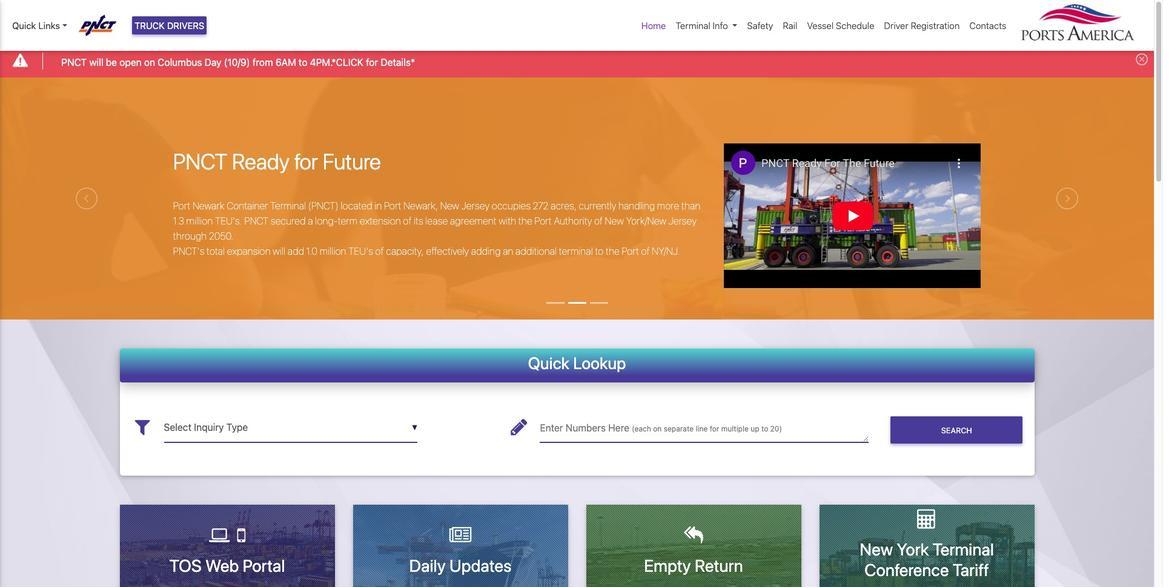 Task type: describe. For each thing, give the bounding box(es) containing it.
contacts
[[970, 20, 1007, 31]]

(pnct)
[[308, 200, 339, 211]]

pnct will be open on columbus day (10/9) from 6am to 4pm.*click for details*
[[61, 57, 415, 68]]

new york terminal conference tariff
[[860, 540, 995, 581]]

will inside alert
[[89, 57, 103, 68]]

day
[[205, 57, 222, 68]]

terminal inside port newark container terminal (pnct) located in port newark, new jersey occupies 272 acres, currently handling more than 1.3 million teu's.                                 pnct secured a long-term extension of its lease agreement with the port authority of new york/new jersey through 2050. pnct's total expansion will add 1.0 million teu's of capacity,                                 effectively adding an additional terminal to the port of ny/nj.
[[270, 200, 306, 211]]

port down "272"
[[535, 216, 552, 227]]

on for separate
[[653, 425, 662, 434]]

on for columbus
[[144, 57, 155, 68]]

(10/9)
[[224, 57, 250, 68]]

terminal inside new york terminal conference tariff
[[933, 540, 995, 560]]

york/new
[[626, 216, 667, 227]]

daily updates
[[409, 556, 512, 576]]

with
[[499, 216, 516, 227]]

add
[[288, 246, 304, 257]]

expansion
[[227, 246, 271, 257]]

terminal
[[559, 246, 593, 257]]

pnct will be open on columbus day (10/9) from 6am to 4pm.*click for details* alert
[[0, 45, 1155, 77]]

enter
[[540, 423, 563, 434]]

1 vertical spatial new
[[605, 216, 624, 227]]

truck
[[135, 20, 165, 31]]

of left ny/nj.
[[642, 246, 650, 257]]

safety link
[[743, 14, 778, 37]]

vessel schedule
[[807, 20, 875, 31]]

vessel schedule link
[[803, 14, 880, 37]]

terminal info
[[676, 20, 728, 31]]

pnct inside port newark container terminal (pnct) located in port newark, new jersey occupies 272 acres, currently handling more than 1.3 million teu's.                                 pnct secured a long-term extension of its lease agreement with the port authority of new york/new jersey through 2050. pnct's total expansion will add 1.0 million teu's of capacity,                                 effectively adding an additional terminal to the port of ny/nj.
[[244, 216, 269, 227]]

teu's
[[349, 246, 373, 257]]

quick for quick links
[[12, 20, 36, 31]]

long-
[[315, 216, 338, 227]]

line
[[696, 425, 708, 434]]

more
[[657, 200, 680, 211]]

capacity,
[[386, 246, 424, 257]]

vessel
[[807, 20, 834, 31]]

home
[[642, 20, 666, 31]]

container
[[227, 200, 268, 211]]

of right teu's
[[375, 246, 384, 257]]

quick links link
[[12, 19, 67, 32]]

pnct for pnct will be open on columbus day (10/9) from 6am to 4pm.*click for details*
[[61, 57, 87, 68]]

rail
[[783, 20, 798, 31]]

driver registration
[[885, 20, 960, 31]]

authority
[[554, 216, 592, 227]]

1 vertical spatial for
[[294, 148, 318, 174]]

tos
[[169, 556, 202, 576]]

empty return
[[644, 556, 743, 576]]

safety
[[748, 20, 774, 31]]

lease
[[426, 216, 448, 227]]

will inside port newark container terminal (pnct) located in port newark, new jersey occupies 272 acres, currently handling more than 1.3 million teu's.                                 pnct secured a long-term extension of its lease agreement with the port authority of new york/new jersey through 2050. pnct's total expansion will add 1.0 million teu's of capacity,                                 effectively adding an additional terminal to the port of ny/nj.
[[273, 246, 286, 257]]

links
[[38, 20, 60, 31]]

than
[[682, 200, 701, 211]]

home link
[[637, 14, 671, 37]]

quick for quick lookup
[[528, 354, 570, 373]]

newark,
[[404, 200, 438, 211]]

currently
[[579, 200, 616, 211]]

lookup
[[573, 354, 626, 373]]

enter numbers here (each on separate line for multiple up to 20)
[[540, 423, 782, 434]]

agreement
[[450, 216, 497, 227]]

truck drivers link
[[132, 16, 207, 35]]

a
[[308, 216, 313, 227]]

search
[[942, 427, 973, 436]]

terminal info link
[[671, 14, 743, 37]]

to inside port newark container terminal (pnct) located in port newark, new jersey occupies 272 acres, currently handling more than 1.3 million teu's.                                 pnct secured a long-term extension of its lease agreement with the port authority of new york/new jersey through 2050. pnct's total expansion will add 1.0 million teu's of capacity,                                 effectively adding an additional terminal to the port of ny/nj.
[[595, 246, 604, 257]]

occupies
[[492, 200, 531, 211]]

pnct ready for future
[[173, 148, 381, 174]]

truck drivers
[[135, 20, 204, 31]]

an
[[503, 246, 514, 257]]

0 horizontal spatial the
[[519, 216, 533, 227]]

info
[[713, 20, 728, 31]]



Task type: locate. For each thing, give the bounding box(es) containing it.
portal
[[243, 556, 285, 576]]

york
[[897, 540, 929, 560]]

web
[[205, 556, 239, 576]]

1 horizontal spatial million
[[320, 246, 346, 257]]

for right line
[[710, 425, 720, 434]]

1 horizontal spatial pnct
[[173, 148, 227, 174]]

0 vertical spatial pnct
[[61, 57, 87, 68]]

for left the details*
[[366, 57, 378, 68]]

through
[[173, 231, 207, 242]]

separate
[[664, 425, 694, 434]]

million down newark
[[186, 216, 213, 227]]

0 vertical spatial quick
[[12, 20, 36, 31]]

pnct for pnct ready for future
[[173, 148, 227, 174]]

2 horizontal spatial terminal
[[933, 540, 995, 560]]

272
[[533, 200, 549, 211]]

1.3
[[173, 216, 184, 227]]

2 horizontal spatial pnct
[[244, 216, 269, 227]]

port down york/new
[[622, 246, 639, 257]]

quick left lookup
[[528, 354, 570, 373]]

4pm.*click
[[310, 57, 364, 68]]

driver
[[885, 20, 909, 31]]

0 vertical spatial million
[[186, 216, 213, 227]]

terminal
[[676, 20, 711, 31], [270, 200, 306, 211], [933, 540, 995, 560]]

1 horizontal spatial will
[[273, 246, 286, 257]]

for inside enter numbers here (each on separate line for multiple up to 20)
[[710, 425, 720, 434]]

terminal left info
[[676, 20, 711, 31]]

pnct up newark
[[173, 148, 227, 174]]

open
[[120, 57, 142, 68]]

tos web portal
[[169, 556, 285, 576]]

total
[[207, 246, 225, 257]]

0 horizontal spatial quick
[[12, 20, 36, 31]]

2 vertical spatial new
[[860, 540, 893, 560]]

the right 'with' in the left top of the page
[[519, 216, 533, 227]]

search button
[[891, 417, 1023, 444]]

ny/nj.
[[652, 246, 680, 257]]

2 horizontal spatial for
[[710, 425, 720, 434]]

1 vertical spatial jersey
[[669, 216, 697, 227]]

for right "ready"
[[294, 148, 318, 174]]

multiple
[[722, 425, 749, 434]]

0 horizontal spatial jersey
[[462, 200, 490, 211]]

tariff
[[953, 561, 990, 581]]

quick lookup
[[528, 354, 626, 373]]

conference
[[865, 561, 949, 581]]

0 horizontal spatial terminal
[[270, 200, 306, 211]]

schedule
[[836, 20, 875, 31]]

2050.
[[209, 231, 233, 242]]

will left add
[[273, 246, 286, 257]]

0 horizontal spatial million
[[186, 216, 213, 227]]

new down currently
[[605, 216, 624, 227]]

million
[[186, 216, 213, 227], [320, 246, 346, 257]]

new up lease
[[440, 200, 459, 211]]

acres,
[[551, 200, 577, 211]]

to right terminal
[[595, 246, 604, 257]]

jersey down than
[[669, 216, 697, 227]]

port up 1.3 in the top left of the page
[[173, 200, 190, 211]]

future
[[323, 148, 381, 174]]

2 vertical spatial to
[[762, 425, 769, 434]]

term
[[338, 216, 358, 227]]

to for separate
[[762, 425, 769, 434]]

to inside pnct will be open on columbus day (10/9) from 6am to 4pm.*click for details* link
[[299, 57, 308, 68]]

1 horizontal spatial the
[[606, 246, 620, 257]]

port right in
[[384, 200, 401, 211]]

1 vertical spatial terminal
[[270, 200, 306, 211]]

0 vertical spatial will
[[89, 57, 103, 68]]

from
[[253, 57, 273, 68]]

pnct left be
[[61, 57, 87, 68]]

to
[[299, 57, 308, 68], [595, 246, 604, 257], [762, 425, 769, 434]]

drivers
[[167, 20, 204, 31]]

jersey up agreement
[[462, 200, 490, 211]]

pnct will be open on columbus day (10/9) from 6am to 4pm.*click for details* link
[[61, 55, 415, 69]]

will
[[89, 57, 103, 68], [273, 246, 286, 257]]

empty
[[644, 556, 691, 576]]

1 horizontal spatial for
[[366, 57, 378, 68]]

pnct inside alert
[[61, 57, 87, 68]]

0 horizontal spatial will
[[89, 57, 103, 68]]

of left its
[[403, 216, 412, 227]]

pnct
[[61, 57, 87, 68], [173, 148, 227, 174], [244, 216, 269, 227]]

to right 6am
[[299, 57, 308, 68]]

driver registration link
[[880, 14, 965, 37]]

1 vertical spatial will
[[273, 246, 286, 257]]

on right (each
[[653, 425, 662, 434]]

million right 1.0
[[320, 246, 346, 257]]

on right "open"
[[144, 57, 155, 68]]

for
[[366, 57, 378, 68], [294, 148, 318, 174], [710, 425, 720, 434]]

adding
[[471, 246, 501, 257]]

teu's.
[[215, 216, 242, 227]]

1 horizontal spatial quick
[[528, 354, 570, 373]]

1 vertical spatial million
[[320, 246, 346, 257]]

return
[[695, 556, 743, 576]]

quick left links
[[12, 20, 36, 31]]

new inside new york terminal conference tariff
[[860, 540, 893, 560]]

to for columbus
[[299, 57, 308, 68]]

be
[[106, 57, 117, 68]]

0 vertical spatial to
[[299, 57, 308, 68]]

1 horizontal spatial new
[[605, 216, 624, 227]]

on inside enter numbers here (each on separate line for multiple up to 20)
[[653, 425, 662, 434]]

0 horizontal spatial pnct
[[61, 57, 87, 68]]

contacts link
[[965, 14, 1012, 37]]

the right terminal
[[606, 246, 620, 257]]

of
[[403, 216, 412, 227], [594, 216, 603, 227], [375, 246, 384, 257], [642, 246, 650, 257]]

handling
[[619, 200, 655, 211]]

1 horizontal spatial jersey
[[669, 216, 697, 227]]

newark
[[193, 200, 225, 211]]

0 vertical spatial jersey
[[462, 200, 490, 211]]

will left be
[[89, 57, 103, 68]]

close image
[[1136, 54, 1149, 66]]

for inside pnct will be open on columbus day (10/9) from 6am to 4pm.*click for details* link
[[366, 57, 378, 68]]

secured
[[271, 216, 306, 227]]

numbers
[[566, 423, 606, 434]]

1 vertical spatial to
[[595, 246, 604, 257]]

1 horizontal spatial terminal
[[676, 20, 711, 31]]

extension
[[360, 216, 401, 227]]

additional
[[516, 246, 557, 257]]

0 horizontal spatial to
[[299, 57, 308, 68]]

located
[[341, 200, 373, 211]]

0 vertical spatial for
[[366, 57, 378, 68]]

terminal up secured
[[270, 200, 306, 211]]

2 horizontal spatial to
[[762, 425, 769, 434]]

1 vertical spatial pnct
[[173, 148, 227, 174]]

0 vertical spatial new
[[440, 200, 459, 211]]

quick
[[12, 20, 36, 31], [528, 354, 570, 373]]

0 vertical spatial terminal
[[676, 20, 711, 31]]

new
[[440, 200, 459, 211], [605, 216, 624, 227], [860, 540, 893, 560]]

1 horizontal spatial to
[[595, 246, 604, 257]]

6am
[[276, 57, 296, 68]]

jersey
[[462, 200, 490, 211], [669, 216, 697, 227]]

0 horizontal spatial for
[[294, 148, 318, 174]]

None text field
[[164, 413, 418, 443], [540, 413, 869, 443], [164, 413, 418, 443], [540, 413, 869, 443]]

new left york
[[860, 540, 893, 560]]

2 vertical spatial for
[[710, 425, 720, 434]]

port
[[173, 200, 190, 211], [384, 200, 401, 211], [535, 216, 552, 227], [622, 246, 639, 257]]

in
[[375, 200, 382, 211]]

its
[[414, 216, 423, 227]]

20)
[[771, 425, 782, 434]]

pnct ready for future image
[[0, 77, 1155, 388]]

port newark container terminal (pnct) located in port newark, new jersey occupies 272 acres, currently handling more than 1.3 million teu's.                                 pnct secured a long-term extension of its lease agreement with the port authority of new york/new jersey through 2050. pnct's total expansion will add 1.0 million teu's of capacity,                                 effectively adding an additional terminal to the port of ny/nj.
[[173, 200, 701, 257]]

1 vertical spatial quick
[[528, 354, 570, 373]]

of down currently
[[594, 216, 603, 227]]

2 vertical spatial terminal
[[933, 540, 995, 560]]

▼
[[412, 424, 418, 433]]

updates
[[450, 556, 512, 576]]

0 horizontal spatial new
[[440, 200, 459, 211]]

to right up
[[762, 425, 769, 434]]

1 horizontal spatial on
[[653, 425, 662, 434]]

0 horizontal spatial on
[[144, 57, 155, 68]]

up
[[751, 425, 760, 434]]

details*
[[381, 57, 415, 68]]

to inside enter numbers here (each on separate line for multiple up to 20)
[[762, 425, 769, 434]]

1.0
[[306, 246, 318, 257]]

0 vertical spatial on
[[144, 57, 155, 68]]

1 vertical spatial on
[[653, 425, 662, 434]]

2 vertical spatial pnct
[[244, 216, 269, 227]]

pnct down the container
[[244, 216, 269, 227]]

1 vertical spatial the
[[606, 246, 620, 257]]

registration
[[911, 20, 960, 31]]

0 vertical spatial the
[[519, 216, 533, 227]]

terminal up the tariff
[[933, 540, 995, 560]]

daily
[[409, 556, 446, 576]]

rail link
[[778, 14, 803, 37]]

pnct's
[[173, 246, 204, 257]]

on inside pnct will be open on columbus day (10/9) from 6am to 4pm.*click for details* link
[[144, 57, 155, 68]]

2 horizontal spatial new
[[860, 540, 893, 560]]

(each
[[632, 425, 651, 434]]

here
[[609, 423, 630, 434]]

quick links
[[12, 20, 60, 31]]



Task type: vqa. For each thing, say whether or not it's contained in the screenshot.
Address
no



